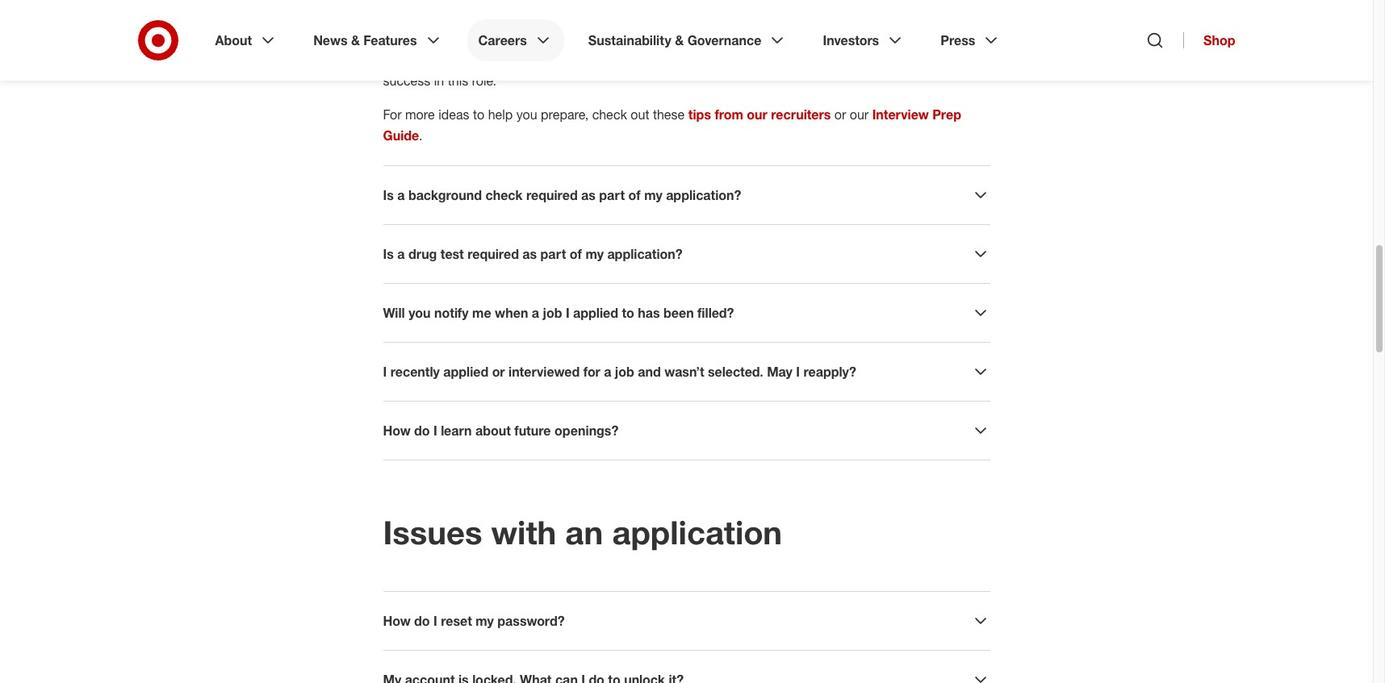 Task type: locate. For each thing, give the bounding box(es) containing it.
0 horizontal spatial to
[[473, 107, 484, 123]]

how for how do i learn about future openings?
[[383, 423, 411, 439]]

0 vertical spatial or
[[834, 107, 846, 123]]

how inside "dropdown button"
[[383, 613, 411, 630]]

1 vertical spatial or
[[492, 364, 505, 380]]

will you notify me when a job i applied to has been filled? button
[[383, 303, 990, 323]]

interview
[[872, 107, 929, 123]]

1 vertical spatial required
[[467, 246, 519, 262]]

our right from
[[747, 107, 767, 123]]

check inside how can i prepare for my phone screen or interview? region
[[592, 107, 627, 123]]

openings?
[[554, 423, 619, 439]]

0 horizontal spatial or
[[492, 364, 505, 380]]

interviewed
[[508, 364, 580, 380]]

filled?
[[697, 305, 734, 321]]

0 horizontal spatial my
[[476, 613, 494, 630]]

1 horizontal spatial check
[[592, 107, 627, 123]]

news & features
[[313, 32, 417, 48]]

0 vertical spatial application?
[[666, 187, 741, 203]]

application? inside dropdown button
[[607, 246, 682, 262]]

1 vertical spatial to
[[622, 305, 634, 321]]

to
[[473, 107, 484, 123], [622, 305, 634, 321]]

part inside dropdown button
[[540, 246, 566, 262]]

how do i reset my password? button
[[383, 612, 990, 631]]

my inside dropdown button
[[585, 246, 604, 262]]

prep
[[932, 107, 961, 123]]

is inside dropdown button
[[383, 246, 394, 262]]

& right news
[[351, 32, 360, 48]]

0 vertical spatial my
[[644, 187, 662, 203]]

how left reset
[[383, 613, 411, 630]]

my for is a drug test required as part of my application?
[[585, 246, 604, 262]]

0 vertical spatial you
[[516, 107, 537, 123]]

is inside 'dropdown button'
[[383, 187, 394, 203]]

a
[[397, 187, 405, 203], [397, 246, 405, 262], [532, 305, 539, 321], [604, 364, 611, 380]]

of up is a drug test required as part of my application? dropdown button
[[628, 187, 641, 203]]

of inside 'dropdown button'
[[628, 187, 641, 203]]

help
[[488, 107, 513, 123]]

do for learn
[[414, 423, 430, 439]]

0 horizontal spatial part
[[540, 246, 566, 262]]

1 vertical spatial as
[[522, 246, 537, 262]]

1 vertical spatial check
[[485, 187, 523, 203]]

i
[[566, 305, 570, 321], [383, 364, 387, 380], [796, 364, 800, 380], [433, 423, 437, 439], [433, 613, 437, 630]]

1 vertical spatial my
[[585, 246, 604, 262]]

2 vertical spatial my
[[476, 613, 494, 630]]

job
[[543, 305, 562, 321], [615, 364, 634, 380]]

1 vertical spatial applied
[[443, 364, 489, 380]]

1 vertical spatial you
[[409, 305, 431, 321]]

do left reset
[[414, 613, 430, 630]]

0 vertical spatial how
[[383, 423, 411, 439]]

i recently applied or interviewed for a job and wasn't selected. may i reapply? button
[[383, 362, 990, 382]]

required
[[526, 187, 578, 203], [467, 246, 519, 262]]

my up is a drug test required as part of my application? dropdown button
[[644, 187, 662, 203]]

1 horizontal spatial my
[[585, 246, 604, 262]]

& left governance at top
[[675, 32, 684, 48]]

1 vertical spatial do
[[414, 613, 430, 630]]

check left out
[[592, 107, 627, 123]]

features
[[363, 32, 417, 48]]

is
[[383, 187, 394, 203], [383, 246, 394, 262]]

i left learn
[[433, 423, 437, 439]]

1 horizontal spatial job
[[615, 364, 634, 380]]

1 vertical spatial part
[[540, 246, 566, 262]]

how left learn
[[383, 423, 411, 439]]

1 is from the top
[[383, 187, 394, 203]]

0 vertical spatial as
[[581, 187, 596, 203]]

1 vertical spatial is
[[383, 246, 394, 262]]

or inside dropdown button
[[492, 364, 505, 380]]

part inside 'dropdown button'
[[599, 187, 625, 203]]

governance
[[687, 32, 761, 48]]

0 vertical spatial check
[[592, 107, 627, 123]]

of inside dropdown button
[[570, 246, 582, 262]]

0 horizontal spatial required
[[467, 246, 519, 262]]

my inside "dropdown button"
[[476, 613, 494, 630]]

to left has
[[622, 305, 634, 321]]

0 horizontal spatial applied
[[443, 364, 489, 380]]

& for sustainability
[[675, 32, 684, 48]]

of down is a background check required as part of my application?
[[570, 246, 582, 262]]

1 horizontal spatial or
[[834, 107, 846, 123]]

or
[[834, 107, 846, 123], [492, 364, 505, 380]]

you inside dropdown button
[[409, 305, 431, 321]]

i left reset
[[433, 613, 437, 630]]

1 horizontal spatial of
[[628, 187, 641, 203]]

you right will
[[409, 305, 431, 321]]

2 & from the left
[[675, 32, 684, 48]]

0 horizontal spatial job
[[543, 305, 562, 321]]

as
[[581, 187, 596, 203], [522, 246, 537, 262]]

my inside 'dropdown button'
[[644, 187, 662, 203]]

application? inside 'dropdown button'
[[666, 187, 741, 203]]

1 & from the left
[[351, 32, 360, 48]]

check
[[592, 107, 627, 123], [485, 187, 523, 203]]

1 horizontal spatial our
[[850, 107, 869, 123]]

news
[[313, 32, 347, 48]]

is a drug test required as part of my application?
[[383, 246, 682, 262]]

1 horizontal spatial you
[[516, 107, 537, 123]]

how
[[383, 423, 411, 439], [383, 613, 411, 630]]

drug
[[408, 246, 437, 262]]

you
[[516, 107, 537, 123], [409, 305, 431, 321]]

our left interview
[[850, 107, 869, 123]]

about link
[[204, 19, 289, 61]]

0 horizontal spatial check
[[485, 187, 523, 203]]

0 horizontal spatial of
[[570, 246, 582, 262]]

applied
[[573, 305, 618, 321], [443, 364, 489, 380]]

my down is a background check required as part of my application?
[[585, 246, 604, 262]]

0 horizontal spatial &
[[351, 32, 360, 48]]

to inside dropdown button
[[622, 305, 634, 321]]

1 horizontal spatial required
[[526, 187, 578, 203]]

1 horizontal spatial as
[[581, 187, 596, 203]]

wasn't
[[664, 364, 704, 380]]

as inside dropdown button
[[522, 246, 537, 262]]

0 vertical spatial is
[[383, 187, 394, 203]]

1 horizontal spatial part
[[599, 187, 625, 203]]

job left 'and'
[[615, 364, 634, 380]]

do inside "dropdown button"
[[414, 613, 430, 630]]

2 our from the left
[[850, 107, 869, 123]]

1 vertical spatial of
[[570, 246, 582, 262]]

applied left has
[[573, 305, 618, 321]]

1 vertical spatial job
[[615, 364, 634, 380]]

you right help at the left of the page
[[516, 107, 537, 123]]

as inside 'dropdown button'
[[581, 187, 596, 203]]

recruiters
[[771, 107, 831, 123]]

2 horizontal spatial my
[[644, 187, 662, 203]]

required right test
[[467, 246, 519, 262]]

do left learn
[[414, 423, 430, 439]]

been
[[663, 305, 694, 321]]

more
[[405, 107, 435, 123]]

to left help at the left of the page
[[473, 107, 484, 123]]

sustainability
[[588, 32, 671, 48]]

0 vertical spatial of
[[628, 187, 641, 203]]

application
[[612, 513, 782, 552]]

application? up has
[[607, 246, 682, 262]]

how do i learn about future openings? button
[[383, 421, 990, 441]]

my right reset
[[476, 613, 494, 630]]

do
[[414, 423, 430, 439], [414, 613, 430, 630]]

0 horizontal spatial our
[[747, 107, 767, 123]]

is a background check required as part of my application? button
[[383, 186, 990, 205]]

is left drug
[[383, 246, 394, 262]]

0 horizontal spatial as
[[522, 246, 537, 262]]

a inside dropdown button
[[397, 246, 405, 262]]

a left drug
[[397, 246, 405, 262]]

how for how do i reset my password?
[[383, 613, 411, 630]]

careers
[[478, 32, 527, 48]]

i left recently at the bottom left of the page
[[383, 364, 387, 380]]

of for is a background check required as part of my application?
[[628, 187, 641, 203]]

0 vertical spatial required
[[526, 187, 578, 203]]

2 how from the top
[[383, 613, 411, 630]]

how do i reset my password?
[[383, 613, 565, 630]]

application? up is a drug test required as part of my application? dropdown button
[[666, 187, 741, 203]]

required up "is a drug test required as part of my application?"
[[526, 187, 578, 203]]

1 horizontal spatial &
[[675, 32, 684, 48]]

our
[[747, 107, 767, 123], [850, 107, 869, 123]]

applied right recently at the bottom left of the page
[[443, 364, 489, 380]]

ideas
[[438, 107, 469, 123]]

application? for is a drug test required as part of my application?
[[607, 246, 682, 262]]

will
[[383, 305, 405, 321]]

check right background
[[485, 187, 523, 203]]

1 vertical spatial how
[[383, 613, 411, 630]]

is left background
[[383, 187, 394, 203]]

application?
[[666, 187, 741, 203], [607, 246, 682, 262]]

for
[[583, 364, 600, 380]]

interview prep guide link
[[383, 107, 961, 144]]

reapply?
[[803, 364, 856, 380]]

or inside region
[[834, 107, 846, 123]]

news & features link
[[302, 19, 454, 61]]

or right the recruiters
[[834, 107, 846, 123]]

0 vertical spatial do
[[414, 423, 430, 439]]

0 vertical spatial to
[[473, 107, 484, 123]]

1 vertical spatial application?
[[607, 246, 682, 262]]

1 horizontal spatial applied
[[573, 305, 618, 321]]

prepare,
[[541, 107, 589, 123]]

2 do from the top
[[414, 613, 430, 630]]

do for reset
[[414, 613, 430, 630]]

2 is from the top
[[383, 246, 394, 262]]

do inside dropdown button
[[414, 423, 430, 439]]

1 horizontal spatial to
[[622, 305, 634, 321]]

0 vertical spatial part
[[599, 187, 625, 203]]

how inside dropdown button
[[383, 423, 411, 439]]

or left "interviewed"
[[492, 364, 505, 380]]

my
[[644, 187, 662, 203], [585, 246, 604, 262], [476, 613, 494, 630]]

required inside 'dropdown button'
[[526, 187, 578, 203]]

1 how from the top
[[383, 423, 411, 439]]

for more ideas to help you prepare, check out these tips from our recruiters or our
[[383, 107, 872, 123]]

to inside how can i prepare for my phone screen or interview? region
[[473, 107, 484, 123]]

&
[[351, 32, 360, 48], [675, 32, 684, 48]]

1 do from the top
[[414, 423, 430, 439]]

shop
[[1203, 32, 1235, 48]]

job right when at the top left of page
[[543, 305, 562, 321]]

required inside dropdown button
[[467, 246, 519, 262]]

of
[[628, 187, 641, 203], [570, 246, 582, 262]]

tips
[[688, 107, 711, 123]]

part
[[599, 187, 625, 203], [540, 246, 566, 262]]

a left background
[[397, 187, 405, 203]]

0 horizontal spatial you
[[409, 305, 431, 321]]



Task type: describe. For each thing, give the bounding box(es) containing it.
as for check
[[581, 187, 596, 203]]

recently
[[390, 364, 440, 380]]

is for is a background check required as part of my application?
[[383, 187, 394, 203]]

part for check
[[599, 187, 625, 203]]

check inside 'dropdown button'
[[485, 187, 523, 203]]

reset
[[441, 613, 472, 630]]

how can i prepare for my phone screen or interview? region
[[383, 0, 990, 146]]

of for is a drug test required as part of my application?
[[570, 246, 582, 262]]

sustainability & governance link
[[577, 19, 799, 61]]

from
[[715, 107, 743, 123]]

me
[[472, 305, 491, 321]]

password?
[[497, 613, 565, 630]]

notify
[[434, 305, 469, 321]]

future
[[514, 423, 551, 439]]

required for test
[[467, 246, 519, 262]]

tips from our recruiters link
[[688, 107, 831, 123]]

issues
[[383, 513, 482, 552]]

learn
[[441, 423, 472, 439]]

a right when at the top left of page
[[532, 305, 539, 321]]

you inside how can i prepare for my phone screen or interview? region
[[516, 107, 537, 123]]

and
[[638, 364, 661, 380]]

investors link
[[812, 19, 916, 61]]

application? for is a background check required as part of my application?
[[666, 187, 741, 203]]

guide
[[383, 128, 419, 144]]

part for test
[[540, 246, 566, 262]]

test
[[441, 246, 464, 262]]

with
[[491, 513, 556, 552]]

0 vertical spatial applied
[[573, 305, 618, 321]]

i right the may on the bottom right of the page
[[796, 364, 800, 380]]

0 vertical spatial job
[[543, 305, 562, 321]]

about
[[475, 423, 511, 439]]

may
[[767, 364, 792, 380]]

careers link
[[467, 19, 564, 61]]

out
[[631, 107, 649, 123]]

for
[[383, 107, 402, 123]]

i right when at the top left of page
[[566, 305, 570, 321]]

an
[[565, 513, 603, 552]]

a right for
[[604, 364, 611, 380]]

has
[[638, 305, 660, 321]]

.
[[419, 128, 426, 144]]

i inside "dropdown button"
[[433, 613, 437, 630]]

will you notify me when a job i applied to has been filled?
[[383, 305, 734, 321]]

these
[[653, 107, 685, 123]]

issues with an application
[[383, 513, 782, 552]]

i recently applied or interviewed for a job and wasn't selected. may i reapply?
[[383, 364, 856, 380]]

is for is a drug test required as part of my application?
[[383, 246, 394, 262]]

1 our from the left
[[747, 107, 767, 123]]

is a drug test required as part of my application? button
[[383, 245, 990, 264]]

required for check
[[526, 187, 578, 203]]

press link
[[929, 19, 1012, 61]]

about
[[215, 32, 252, 48]]

i inside dropdown button
[[433, 423, 437, 439]]

my for is a background check required as part of my application?
[[644, 187, 662, 203]]

press
[[940, 32, 975, 48]]

investors
[[823, 32, 879, 48]]

as for test
[[522, 246, 537, 262]]

interview prep guide
[[383, 107, 961, 144]]

a inside 'dropdown button'
[[397, 187, 405, 203]]

selected.
[[708, 364, 763, 380]]

& for news
[[351, 32, 360, 48]]

background
[[408, 187, 482, 203]]

how do i learn about future openings?
[[383, 423, 619, 439]]

sustainability & governance
[[588, 32, 761, 48]]

is a background check required as part of my application?
[[383, 187, 741, 203]]

when
[[495, 305, 528, 321]]

shop link
[[1183, 32, 1235, 48]]



Task type: vqa. For each thing, say whether or not it's contained in the screenshot.
1990
no



